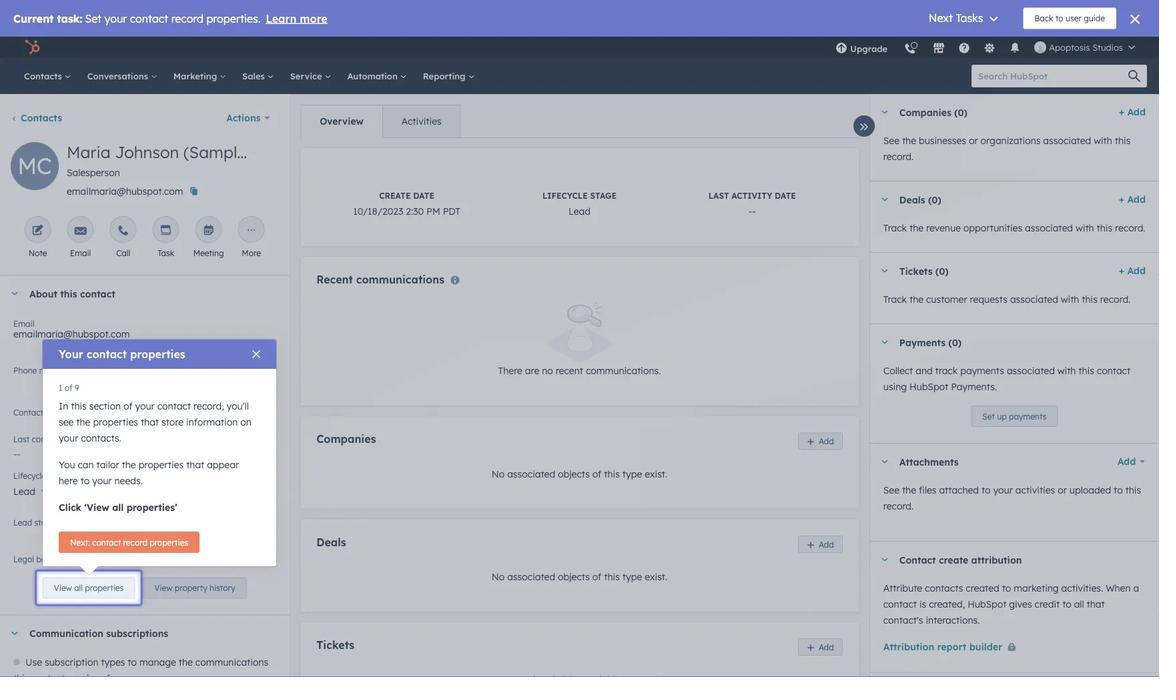 Task type: vqa. For each thing, say whether or not it's contained in the screenshot.
behavior to the left
no



Task type: describe. For each thing, give the bounding box(es) containing it.
1
[[59, 383, 62, 393]]

lifecycle for lifecycle stage lead
[[543, 191, 588, 201]]

notifications button
[[1004, 37, 1027, 58]]

attachments
[[900, 456, 959, 468]]

navigation containing overview
[[301, 105, 461, 138]]

0 vertical spatial emailmaria@hubspot.com
[[67, 186, 183, 197]]

to up gives
[[1003, 583, 1012, 595]]

note image
[[32, 225, 44, 237]]

contact create attribution
[[900, 554, 1023, 566]]

attached
[[940, 485, 980, 496]]

the down tickets (0)
[[910, 294, 924, 306]]

in this section of your contact record, you'll see the properties that store information on your contacts.
[[59, 401, 252, 444]]

track the customer requests associated with this record.
[[884, 294, 1131, 306]]

using
[[884, 381, 908, 393]]

click
[[59, 502, 81, 514]]

associated inside see the businesses or organizations associated with this record.
[[1044, 135, 1092, 147]]

apoptosis studios button
[[1027, 37, 1144, 58]]

deals for deals (0)
[[900, 194, 926, 206]]

2 - from the left
[[753, 206, 756, 217]]

set up payments
[[983, 412, 1047, 422]]

last contacted
[[13, 434, 70, 444]]

this inside the in this section of your contact record, you'll see the properties that store information on your contacts.
[[71, 401, 87, 412]]

marketplaces button
[[926, 37, 954, 58]]

+ for track the customer requests associated with this record.
[[1120, 265, 1125, 277]]

+ add for track the customer requests associated with this record.
[[1120, 265, 1147, 277]]

properties'
[[127, 502, 177, 514]]

recent
[[556, 365, 584, 377]]

+ for track the revenue opportunities associated with this record.
[[1120, 194, 1125, 205]]

2:30
[[406, 206, 424, 217]]

the left revenue
[[910, 222, 924, 234]]

date inside create date 10/18/2023 2:30 pm pdt
[[413, 191, 435, 201]]

companies for companies (0)
[[900, 106, 952, 118]]

apoptosis
[[1050, 42, 1091, 53]]

email for email emailmaria@hubspot.com
[[13, 319, 34, 329]]

tailor
[[96, 459, 119, 471]]

deals for deals
[[317, 536, 346, 549]]

contacts link
[[11, 112, 62, 124]]

attribution report builder
[[884, 642, 1003, 653]]

more image
[[245, 225, 258, 237]]

this inside "use subscription types to manage the communications this contact receives from you"
[[13, 673, 29, 678]]

in
[[59, 401, 68, 412]]

caret image for contact create attribution
[[881, 559, 889, 562]]

all inside attribute contacts created to marketing activities. when a contact is created, hubspot gives credit to all that contact's interactions.
[[1075, 599, 1085, 611]]

call image
[[117, 225, 129, 237]]

to right credit
[[1063, 599, 1072, 611]]

task
[[158, 248, 174, 258]]

objects for companies
[[558, 468, 590, 480]]

store
[[162, 417, 184, 428]]

to right the attached
[[982, 485, 991, 496]]

the inside the in this section of your contact record, you'll see the properties that store information on your contacts.
[[76, 417, 90, 428]]

pm
[[427, 206, 441, 217]]

view for view all properties
[[54, 583, 72, 593]]

Search HubSpot search field
[[972, 65, 1136, 87]]

1 vertical spatial payments
[[1010, 412, 1047, 422]]

of inside the in this section of your contact record, you'll see the properties that store information on your contacts.
[[124, 401, 133, 412]]

attribute
[[884, 583, 923, 595]]

hubspot link
[[16, 39, 50, 55]]

your inside the see the files attached to your activities or uploaded to this record.
[[994, 485, 1014, 496]]

processing
[[71, 555, 112, 565]]

+ add for track the revenue opportunities associated with this record.
[[1120, 194, 1147, 205]]

activities
[[1016, 485, 1056, 496]]

owner
[[46, 408, 69, 418]]

salesperson
[[67, 167, 120, 179]]

with for collect and track payments associated with this contact using hubspot payments.
[[1058, 365, 1077, 377]]

deals (0) button
[[871, 182, 1114, 218]]

add button for tickets
[[799, 639, 843, 657]]

Phone number text field
[[13, 363, 276, 390]]

caret image for deals
[[881, 198, 889, 201]]

with inside see the businesses or organizations associated with this record.
[[1095, 135, 1113, 147]]

to inside "use subscription types to manage the communications this contact receives from you"
[[128, 657, 137, 668]]

+ add button for see the businesses or organizations associated with this record.
[[1120, 104, 1147, 120]]

collect
[[884, 365, 914, 377]]

files
[[920, 485, 937, 496]]

activities link
[[383, 106, 461, 138]]

requests
[[971, 294, 1008, 306]]

actions
[[227, 112, 261, 124]]

builder
[[970, 642, 1003, 653]]

last for last activity date --
[[709, 191, 730, 201]]

you'll
[[227, 401, 249, 412]]

caret image for about this contact
[[11, 292, 19, 295]]

payments inside collect and track payments associated with this contact using hubspot payments.
[[961, 365, 1005, 377]]

meeting
[[193, 248, 224, 258]]

(0) for payments (0)
[[949, 337, 962, 348]]

with for track the revenue opportunities associated with this record.
[[1076, 222, 1095, 234]]

note
[[29, 248, 47, 258]]

help image
[[959, 43, 971, 55]]

(0) for tickets (0)
[[936, 265, 949, 277]]

meeting image
[[203, 225, 215, 237]]

businesses
[[920, 135, 967, 147]]

upgrade image
[[836, 43, 848, 55]]

or inside see the businesses or organizations associated with this record.
[[970, 135, 979, 147]]

uploaded
[[1070, 485, 1112, 496]]

lead button
[[13, 479, 276, 501]]

type for deals
[[623, 572, 643, 583]]

activity
[[732, 191, 773, 201]]

task image
[[160, 225, 172, 237]]

email image
[[75, 225, 87, 237]]

record
[[123, 538, 147, 548]]

search image
[[1129, 70, 1141, 82]]

set
[[983, 412, 996, 422]]

more
[[242, 248, 261, 258]]

contact inside dropdown button
[[80, 288, 115, 300]]

record. inside see the businesses or organizations associated with this record.
[[884, 151, 914, 163]]

contact inside the in this section of your contact record, you'll see the properties that store information on your contacts.
[[157, 401, 191, 412]]

last for last contacted
[[13, 434, 30, 444]]

mc button
[[11, 142, 59, 195]]

the inside see the businesses or organizations associated with this record.
[[903, 135, 917, 147]]

that inside the in this section of your contact record, you'll see the properties that store information on your contacts.
[[141, 417, 159, 428]]

10/18/2023
[[353, 206, 404, 217]]

1 vertical spatial emailmaria@hubspot.com
[[13, 329, 130, 340]]

a
[[1134, 583, 1140, 595]]

apoptosis studios
[[1050, 42, 1124, 53]]

no for deals
[[492, 572, 505, 583]]

contact's inside attribute contacts created to marketing activities. when a contact is created, hubspot gives credit to all that contact's interactions.
[[884, 615, 924, 627]]

see the files attached to your activities or uploaded to this record.
[[884, 485, 1142, 513]]

contact inside attribute contacts created to marketing activities. when a contact is created, hubspot gives credit to all that contact's interactions.
[[884, 599, 918, 611]]

report
[[938, 642, 967, 653]]

view property history link
[[143, 578, 247, 599]]

section
[[89, 401, 121, 412]]

0 vertical spatial communications
[[356, 273, 445, 286]]

stage
[[48, 471, 70, 481]]

contact owner
[[13, 408, 69, 418]]

email for email
[[70, 248, 91, 258]]

communications.
[[586, 365, 661, 377]]

this inside dropdown button
[[60, 288, 77, 300]]

contact inside "use subscription types to manage the communications this contact receives from you"
[[32, 673, 65, 678]]

companies (0) button
[[871, 94, 1114, 130]]

activities.
[[1062, 583, 1104, 595]]

companies (0)
[[900, 106, 968, 118]]

marketplaces image
[[934, 43, 946, 55]]

interactions.
[[927, 615, 981, 627]]

properties inside the you can tailor the properties that appear here to your needs.
[[139, 459, 184, 471]]

properties inside the 'next: contact record properties' link
[[150, 538, 188, 548]]

the inside the you can tailor the properties that appear here to your needs.
[[122, 459, 136, 471]]

actions button
[[218, 105, 279, 132]]

manage
[[140, 657, 176, 668]]

attribution report builder button
[[884, 640, 1022, 657]]

communications inside "use subscription types to manage the communications this contact receives from you"
[[196, 657, 269, 668]]

caret image for companies (0)
[[881, 111, 889, 114]]

with for track the customer requests associated with this record.
[[1062, 294, 1080, 306]]

there are no recent communications.
[[499, 365, 661, 377]]

1 - from the left
[[749, 206, 753, 217]]

caret image for payments
[[881, 341, 889, 344]]

subscriptions
[[106, 628, 168, 640]]

collect and track payments associated with this contact using hubspot payments.
[[884, 365, 1131, 393]]

johnson
[[115, 142, 179, 162]]

lead status
[[13, 518, 58, 528]]

marketing
[[1015, 583, 1060, 595]]

type for companies
[[623, 468, 643, 480]]

close image
[[252, 351, 260, 359]]

help button
[[954, 37, 976, 58]]



Task type: locate. For each thing, give the bounding box(es) containing it.
about
[[29, 288, 57, 300]]

2 vertical spatial that
[[1088, 599, 1106, 611]]

2 exist. from the top
[[645, 572, 668, 583]]

your inside the you can tailor the properties that appear here to your needs.
[[92, 475, 112, 487]]

recent communications
[[317, 273, 445, 286]]

2 vertical spatial lead
[[13, 518, 32, 528]]

1 vertical spatial track
[[884, 294, 908, 306]]

tara schultz image
[[1035, 41, 1047, 53]]

to right uploaded
[[1115, 485, 1124, 496]]

last left activity
[[709, 191, 730, 201]]

1 see from the top
[[884, 135, 900, 147]]

payments up payments.
[[961, 365, 1005, 377]]

1 add button from the top
[[799, 433, 843, 450]]

up
[[998, 412, 1007, 422]]

(0) up revenue
[[929, 194, 942, 206]]

your down phone number text box
[[135, 401, 155, 412]]

2 view from the left
[[154, 583, 173, 593]]

all right 'view
[[112, 502, 124, 514]]

your down see
[[59, 433, 78, 444]]

caret image inside communication subscriptions dropdown button
[[11, 632, 19, 636]]

date up 2:30
[[413, 191, 435, 201]]

the up needs.
[[122, 459, 136, 471]]

contact left owner
[[13, 408, 43, 418]]

that left appear
[[186, 459, 205, 471]]

0 horizontal spatial payments
[[961, 365, 1005, 377]]

tickets (0)
[[900, 265, 949, 277]]

1 horizontal spatial last
[[709, 191, 730, 201]]

1 horizontal spatial view
[[154, 583, 173, 593]]

1 vertical spatial all
[[74, 583, 83, 593]]

calling icon button
[[900, 38, 922, 58]]

caret image inside payments (0) dropdown button
[[881, 341, 889, 344]]

1 vertical spatial + add
[[1120, 194, 1147, 205]]

on
[[241, 417, 252, 428]]

create
[[379, 191, 411, 201]]

caret image up attribute
[[881, 559, 889, 562]]

1 vertical spatial exist.
[[645, 572, 668, 583]]

contact for contact owner
[[13, 408, 43, 418]]

1 vertical spatial lead
[[13, 486, 35, 498]]

contact inside collect and track payments associated with this contact using hubspot payments.
[[1098, 365, 1131, 377]]

+ add button for track the revenue opportunities associated with this record.
[[1120, 192, 1147, 208]]

0 vertical spatial tickets
[[900, 265, 933, 277]]

1 horizontal spatial date
[[775, 191, 797, 201]]

0 vertical spatial last
[[709, 191, 730, 201]]

hubspot inside attribute contacts created to marketing activities. when a contact is created, hubspot gives credit to all that contact's interactions.
[[968, 599, 1007, 611]]

2 horizontal spatial that
[[1088, 599, 1106, 611]]

customer
[[927, 294, 968, 306]]

next:
[[70, 538, 90, 548]]

legal basis for processing contact's data
[[13, 555, 168, 565]]

caret image inside attachments dropdown button
[[881, 460, 889, 464]]

email down email image
[[70, 248, 91, 258]]

emailmaria@hubspot.com down salesperson
[[67, 186, 183, 197]]

0 vertical spatial + add
[[1120, 106, 1147, 118]]

call
[[116, 248, 130, 258]]

no associated objects of this type exist. for deals
[[492, 572, 668, 583]]

contact's down the is
[[884, 615, 924, 627]]

1 date from the left
[[413, 191, 435, 201]]

1 view from the left
[[54, 583, 72, 593]]

this inside see the businesses or organizations associated with this record.
[[1116, 135, 1131, 147]]

0 vertical spatial + add button
[[1120, 104, 1147, 120]]

exist. for deals
[[645, 572, 668, 583]]

1 horizontal spatial lifecycle
[[543, 191, 588, 201]]

email inside email emailmaria@hubspot.com
[[13, 319, 34, 329]]

track for track the revenue opportunities associated with this record.
[[884, 222, 908, 234]]

0 horizontal spatial or
[[970, 135, 979, 147]]

no associated objects of this type exist. for companies
[[492, 468, 668, 480]]

1 type from the top
[[623, 468, 643, 480]]

1 horizontal spatial contact's
[[884, 615, 924, 627]]

2 vertical spatial + add button
[[1120, 263, 1147, 279]]

properties down section
[[93, 417, 138, 428]]

0 vertical spatial payments
[[961, 365, 1005, 377]]

0 horizontal spatial lifecycle
[[13, 471, 46, 481]]

objects for deals
[[558, 572, 590, 583]]

about this contact
[[29, 288, 115, 300]]

1 horizontal spatial that
[[186, 459, 205, 471]]

0 vertical spatial see
[[884, 135, 900, 147]]

number
[[39, 366, 68, 376]]

2 objects from the top
[[558, 572, 590, 583]]

2 add button from the top
[[799, 536, 843, 553]]

2 caret image from the top
[[881, 341, 889, 344]]

0 vertical spatial no associated objects of this type exist.
[[492, 468, 668, 480]]

tickets for tickets
[[317, 639, 355, 652]]

lead inside lead popup button
[[13, 486, 35, 498]]

lead down stage
[[569, 206, 591, 217]]

0 horizontal spatial contact's
[[114, 555, 148, 565]]

properties down processing at the bottom left of page
[[85, 583, 124, 593]]

'view
[[84, 502, 109, 514]]

no for companies
[[492, 468, 505, 480]]

1 horizontal spatial contact
[[900, 554, 937, 566]]

0 vertical spatial lifecycle
[[543, 191, 588, 201]]

lead left 'status'
[[13, 518, 32, 528]]

caret image inside tickets (0) dropdown button
[[881, 269, 889, 273]]

caret image inside deals (0) dropdown button
[[881, 198, 889, 201]]

track
[[936, 365, 958, 377]]

last inside last activity date --
[[709, 191, 730, 201]]

contacted
[[32, 434, 70, 444]]

1 horizontal spatial communications
[[356, 273, 445, 286]]

2 vertical spatial + add
[[1120, 265, 1147, 277]]

contact's
[[114, 555, 148, 565], [884, 615, 924, 627]]

1 no associated objects of this type exist. from the top
[[492, 468, 668, 480]]

see
[[884, 135, 900, 147], [884, 485, 900, 496]]

appear
[[207, 459, 239, 471]]

1 vertical spatial tickets
[[317, 639, 355, 652]]

0 vertical spatial no
[[492, 468, 505, 480]]

see inside see the businesses or organizations associated with this record.
[[884, 135, 900, 147]]

0 vertical spatial contact
[[13, 408, 43, 418]]

1 no from the top
[[492, 468, 505, 480]]

settings link
[[976, 37, 1004, 58]]

caret image inside companies (0) dropdown button
[[881, 111, 889, 114]]

1 vertical spatial deals
[[317, 536, 346, 549]]

attribution
[[972, 554, 1023, 566]]

0 vertical spatial that
[[141, 417, 159, 428]]

1 + add from the top
[[1120, 106, 1147, 118]]

navigation
[[301, 105, 461, 138]]

phone number
[[13, 366, 68, 376]]

properties
[[130, 348, 185, 361], [93, 417, 138, 428], [139, 459, 184, 471], [150, 538, 188, 548], [85, 583, 124, 593]]

tickets for tickets (0)
[[900, 265, 933, 277]]

add inside add popup button
[[1118, 456, 1137, 468]]

contact
[[80, 288, 115, 300], [87, 348, 127, 361], [1098, 365, 1131, 377], [157, 401, 191, 412], [92, 538, 121, 548], [884, 599, 918, 611], [32, 673, 65, 678]]

properties inside the in this section of your contact record, you'll see the properties that store information on your contacts.
[[93, 417, 138, 428]]

properties inside "view all properties" link
[[85, 583, 124, 593]]

+
[[1120, 106, 1125, 118], [1120, 194, 1125, 205], [1120, 265, 1125, 277]]

emailmaria@hubspot.com
[[67, 186, 183, 197], [13, 329, 130, 340]]

to up you
[[128, 657, 137, 668]]

see down companies (0)
[[884, 135, 900, 147]]

hubspot down created
[[968, 599, 1007, 611]]

2 date from the left
[[775, 191, 797, 201]]

Last contacted text field
[[13, 442, 276, 463]]

lifecycle
[[543, 191, 588, 201], [13, 471, 46, 481]]

1 vertical spatial +
[[1120, 194, 1125, 205]]

hubspot down and
[[910, 381, 949, 393]]

lifecycle inside "lifecycle stage lead"
[[543, 191, 588, 201]]

0 vertical spatial email
[[70, 248, 91, 258]]

the inside the see the files attached to your activities or uploaded to this record.
[[903, 485, 917, 496]]

view down for
[[54, 583, 72, 593]]

add button for companies
[[799, 433, 843, 450]]

(0) up track
[[949, 337, 962, 348]]

this inside the see the files attached to your activities or uploaded to this record.
[[1126, 485, 1142, 496]]

1 vertical spatial last
[[13, 434, 30, 444]]

all down activities.
[[1075, 599, 1085, 611]]

1 of 9
[[59, 383, 79, 393]]

contact create attribution button
[[871, 542, 1147, 578]]

3 add button from the top
[[799, 639, 843, 657]]

tickets (0) button
[[871, 253, 1114, 289]]

you
[[59, 459, 75, 471]]

that inside attribute contacts created to marketing activities. when a contact is created, hubspot gives credit to all that contact's interactions.
[[1088, 599, 1106, 611]]

0 horizontal spatial view
[[54, 583, 72, 593]]

credit
[[1035, 599, 1061, 611]]

or right "activities"
[[1059, 485, 1068, 496]]

0 vertical spatial objects
[[558, 468, 590, 480]]

1 vertical spatial email
[[13, 319, 34, 329]]

lead for lead status
[[13, 518, 32, 528]]

contact up attribute
[[900, 554, 937, 566]]

about this contact button
[[0, 276, 276, 312]]

caret image left communication
[[11, 632, 19, 636]]

last left the contacted
[[13, 434, 30, 444]]

see left files
[[884, 485, 900, 496]]

contact's down the 'next: contact record properties' link
[[114, 555, 148, 565]]

attachments button
[[871, 444, 1104, 480]]

properties up data
[[150, 538, 188, 548]]

1 + add button from the top
[[1120, 104, 1147, 120]]

create date 10/18/2023 2:30 pm pdt
[[353, 191, 461, 217]]

2 + add button from the top
[[1120, 192, 1147, 208]]

menu containing apoptosis studios
[[828, 37, 1144, 63]]

activities
[[402, 116, 442, 127]]

properties up phone number text box
[[130, 348, 185, 361]]

see for see the files attached to your activities or uploaded to this record.
[[884, 485, 900, 496]]

+ add button for track the customer requests associated with this record.
[[1120, 263, 1147, 279]]

1 + from the top
[[1120, 106, 1125, 118]]

2 vertical spatial all
[[1075, 599, 1085, 611]]

the right see
[[76, 417, 90, 428]]

exist. for companies
[[645, 468, 668, 480]]

payments right up
[[1010, 412, 1047, 422]]

you can tailor the properties that appear here to your needs.
[[59, 459, 239, 487]]

caret image left attachments
[[881, 460, 889, 464]]

tickets
[[900, 265, 933, 277], [317, 639, 355, 652]]

lead for lead
[[13, 486, 35, 498]]

track for track the customer requests associated with this record.
[[884, 294, 908, 306]]

from
[[106, 673, 127, 678]]

3 + from the top
[[1120, 265, 1125, 277]]

your left "activities"
[[994, 485, 1014, 496]]

communication subscriptions button
[[0, 616, 271, 652]]

1 vertical spatial no associated objects of this type exist.
[[492, 572, 668, 583]]

the left files
[[903, 485, 917, 496]]

phone
[[13, 366, 37, 376]]

and
[[916, 365, 933, 377]]

view for view property history
[[154, 583, 173, 593]]

or inside the see the files attached to your activities or uploaded to this record.
[[1059, 485, 1068, 496]]

1 caret image from the top
[[881, 198, 889, 201]]

your
[[59, 348, 83, 361]]

attribution
[[884, 642, 935, 653]]

contact for contact create attribution
[[900, 554, 937, 566]]

hubspot image
[[24, 39, 40, 55]]

see for see the businesses or organizations associated with this record.
[[884, 135, 900, 147]]

add button for deals
[[799, 536, 843, 553]]

add button
[[1110, 449, 1147, 475]]

+ add
[[1120, 106, 1147, 118], [1120, 194, 1147, 205], [1120, 265, 1147, 277]]

view left property at the bottom left of page
[[154, 583, 173, 593]]

all down legal basis for processing contact's data
[[74, 583, 83, 593]]

1 horizontal spatial or
[[1059, 485, 1068, 496]]

0 horizontal spatial deals
[[317, 536, 346, 549]]

the right 'manage'
[[179, 657, 193, 668]]

caret image
[[881, 111, 889, 114], [881, 269, 889, 273], [11, 292, 19, 295], [881, 460, 889, 464], [881, 559, 889, 562], [11, 632, 19, 636]]

0 horizontal spatial tickets
[[317, 639, 355, 652]]

1 horizontal spatial all
[[112, 502, 124, 514]]

lifecycle for lifecycle stage
[[13, 471, 46, 481]]

1 vertical spatial or
[[1059, 485, 1068, 496]]

1 exist. from the top
[[645, 468, 668, 480]]

caret image for tickets (0)
[[881, 269, 889, 273]]

objects
[[558, 468, 590, 480], [558, 572, 590, 583]]

this inside collect and track payments associated with this contact using hubspot payments.
[[1079, 365, 1095, 377]]

caret image
[[881, 198, 889, 201], [881, 341, 889, 344]]

created
[[966, 583, 1000, 595]]

caret image left deals (0)
[[881, 198, 889, 201]]

view all properties link
[[43, 578, 135, 599]]

1 vertical spatial type
[[623, 572, 643, 583]]

2 horizontal spatial all
[[1075, 599, 1085, 611]]

settings image
[[984, 43, 996, 55]]

caret image left tickets (0)
[[881, 269, 889, 273]]

contact
[[13, 408, 43, 418], [900, 554, 937, 566]]

0 vertical spatial caret image
[[881, 198, 889, 201]]

last
[[709, 191, 730, 201], [13, 434, 30, 444]]

2 see from the top
[[884, 485, 900, 496]]

1 horizontal spatial payments
[[1010, 412, 1047, 422]]

subscription
[[45, 657, 98, 668]]

2 no associated objects of this type exist. from the top
[[492, 572, 668, 583]]

+ for see the businesses or organizations associated with this record.
[[1120, 106, 1125, 118]]

0 horizontal spatial hubspot
[[910, 381, 949, 393]]

menu
[[828, 37, 1144, 63]]

1 track from the top
[[884, 222, 908, 234]]

overview link
[[301, 106, 383, 138]]

0 horizontal spatial last
[[13, 434, 30, 444]]

information
[[186, 417, 238, 428]]

0 vertical spatial type
[[623, 468, 643, 480]]

type
[[623, 468, 643, 480], [623, 572, 643, 583]]

1 horizontal spatial email
[[70, 248, 91, 258]]

caret image for communication subscriptions
[[11, 632, 19, 636]]

attribute contacts created to marketing activities. when a contact is created, hubspot gives credit to all that contact's interactions.
[[884, 583, 1140, 627]]

1 vertical spatial contact
[[900, 554, 937, 566]]

status
[[34, 518, 58, 528]]

2 + from the top
[[1120, 194, 1125, 205]]

that inside the you can tailor the properties that appear here to your needs.
[[186, 459, 205, 471]]

next: contact record properties
[[70, 538, 188, 548]]

(0) up businesses
[[955, 106, 968, 118]]

1 horizontal spatial hubspot
[[968, 599, 1007, 611]]

email down "about"
[[13, 319, 34, 329]]

+ add for see the businesses or organizations associated with this record.
[[1120, 106, 1147, 118]]

1 vertical spatial that
[[186, 459, 205, 471]]

contact inside dropdown button
[[900, 554, 937, 566]]

companies for companies
[[317, 433, 376, 446]]

associated inside collect and track payments associated with this contact using hubspot payments.
[[1008, 365, 1056, 377]]

see inside the see the files attached to your activities or uploaded to this record.
[[884, 485, 900, 496]]

deals inside dropdown button
[[900, 194, 926, 206]]

3 + add button from the top
[[1120, 263, 1147, 279]]

types
[[101, 657, 125, 668]]

1 vertical spatial no
[[492, 572, 505, 583]]

companies
[[900, 106, 952, 118], [317, 433, 376, 446]]

0 vertical spatial hubspot
[[910, 381, 949, 393]]

communication
[[29, 628, 103, 640]]

1 vertical spatial objects
[[558, 572, 590, 583]]

0 vertical spatial add button
[[799, 433, 843, 450]]

1 vertical spatial communications
[[196, 657, 269, 668]]

0 horizontal spatial communications
[[196, 657, 269, 668]]

lead inside "lifecycle stage lead"
[[569, 206, 591, 217]]

notifications image
[[1010, 43, 1022, 55]]

caret image left "about"
[[11, 292, 19, 295]]

with inside collect and track payments associated with this contact using hubspot payments.
[[1058, 365, 1077, 377]]

lifecycle stage lead
[[543, 191, 617, 217]]

to inside the you can tailor the properties that appear here to your needs.
[[81, 475, 90, 487]]

track down tickets (0)
[[884, 294, 908, 306]]

date inside last activity date --
[[775, 191, 797, 201]]

or right businesses
[[970, 135, 979, 147]]

2 no from the top
[[492, 572, 505, 583]]

hubspot inside collect and track payments associated with this contact using hubspot payments.
[[910, 381, 949, 393]]

0 horizontal spatial all
[[74, 583, 83, 593]]

your contact properties
[[59, 348, 185, 361]]

1 vertical spatial contact's
[[884, 615, 924, 627]]

0 vertical spatial all
[[112, 502, 124, 514]]

calling icon image
[[905, 43, 917, 55]]

lead down lifecycle stage
[[13, 486, 35, 498]]

your down tailor
[[92, 475, 112, 487]]

the left businesses
[[903, 135, 917, 147]]

legal
[[13, 555, 34, 565]]

2 track from the top
[[884, 294, 908, 306]]

0 horizontal spatial email
[[13, 319, 34, 329]]

emailmaria@hubspot.com up your
[[13, 329, 130, 340]]

0 vertical spatial deals
[[900, 194, 926, 206]]

1 horizontal spatial deals
[[900, 194, 926, 206]]

(0) up customer
[[936, 265, 949, 277]]

2 vertical spatial +
[[1120, 265, 1125, 277]]

0 horizontal spatial date
[[413, 191, 435, 201]]

last activity date --
[[709, 191, 797, 217]]

lead
[[569, 206, 591, 217], [13, 486, 35, 498], [13, 518, 32, 528]]

track down deals (0)
[[884, 222, 908, 234]]

contacts
[[926, 583, 964, 595]]

caret image inside about this contact dropdown button
[[11, 292, 19, 295]]

0 vertical spatial companies
[[900, 106, 952, 118]]

3 + add from the top
[[1120, 265, 1147, 277]]

use
[[25, 657, 42, 668]]

you
[[130, 673, 146, 678]]

(0) for companies (0)
[[955, 106, 968, 118]]

0 vertical spatial exist.
[[645, 468, 668, 480]]

that down activities.
[[1088, 599, 1106, 611]]

1 vertical spatial hubspot
[[968, 599, 1007, 611]]

1 vertical spatial + add button
[[1120, 192, 1147, 208]]

properties up lead popup button
[[139, 459, 184, 471]]

when
[[1107, 583, 1132, 595]]

1 vertical spatial see
[[884, 485, 900, 496]]

the inside "use subscription types to manage the communications this contact receives from you"
[[179, 657, 193, 668]]

caret image up collect
[[881, 341, 889, 344]]

1 vertical spatial caret image
[[881, 341, 889, 344]]

data
[[151, 555, 168, 565]]

0 horizontal spatial companies
[[317, 433, 376, 446]]

(0) for deals (0)
[[929, 194, 942, 206]]

2 type from the top
[[623, 572, 643, 583]]

2 vertical spatial add button
[[799, 639, 843, 657]]

search button
[[1123, 65, 1148, 87]]

0 vertical spatial or
[[970, 135, 979, 147]]

payments (0)
[[900, 337, 962, 348]]

0 vertical spatial +
[[1120, 106, 1125, 118]]

deals (0)
[[900, 194, 942, 206]]

tickets inside dropdown button
[[900, 265, 933, 277]]

are
[[525, 365, 540, 377]]

0 vertical spatial lead
[[569, 206, 591, 217]]

date right activity
[[775, 191, 797, 201]]

or
[[970, 135, 979, 147], [1059, 485, 1068, 496]]

record. inside the see the files attached to your activities or uploaded to this record.
[[884, 501, 914, 513]]

1 objects from the top
[[558, 468, 590, 480]]

property
[[175, 583, 207, 593]]

1 horizontal spatial tickets
[[900, 265, 933, 277]]

1 vertical spatial add button
[[799, 536, 843, 553]]

for
[[58, 555, 69, 565]]

1 vertical spatial companies
[[317, 433, 376, 446]]

0 vertical spatial track
[[884, 222, 908, 234]]

that left store at the bottom of page
[[141, 417, 159, 428]]

caret image inside contact create attribution dropdown button
[[881, 559, 889, 562]]

2 + add from the top
[[1120, 194, 1147, 205]]

recent
[[317, 273, 353, 286]]

1 vertical spatial lifecycle
[[13, 471, 46, 481]]

caret image left companies (0)
[[881, 111, 889, 114]]

to down can
[[81, 475, 90, 487]]

1 horizontal spatial companies
[[900, 106, 952, 118]]

0 vertical spatial contact's
[[114, 555, 148, 565]]

receives
[[68, 673, 104, 678]]

organizations
[[981, 135, 1041, 147]]

caret image for attachments
[[881, 460, 889, 464]]

0 horizontal spatial contact
[[13, 408, 43, 418]]

companies inside dropdown button
[[900, 106, 952, 118]]

0 horizontal spatial that
[[141, 417, 159, 428]]



